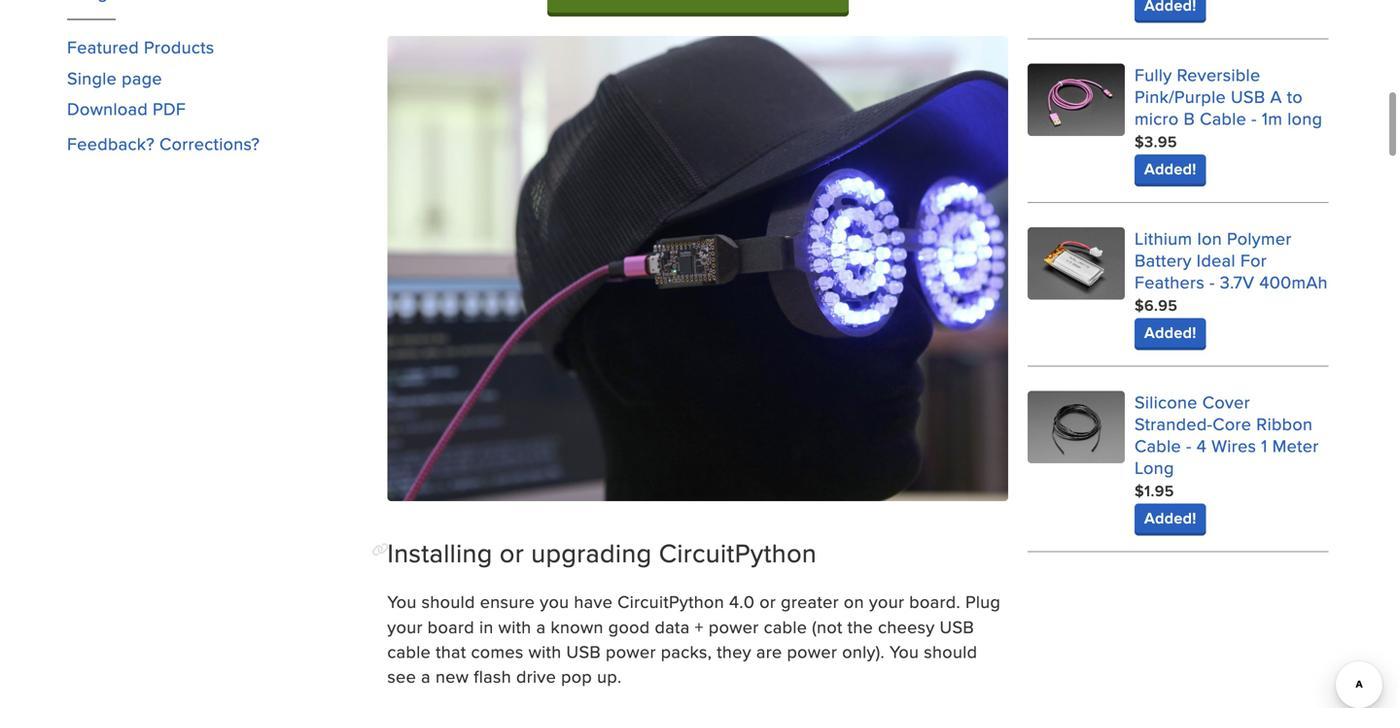 Task type: vqa. For each thing, say whether or not it's contained in the screenshot.
2nd Added! from the bottom of the page
yes



Task type: describe. For each thing, give the bounding box(es) containing it.
board.
[[909, 590, 961, 615]]

guide resources element
[[67, 25, 368, 131]]

0 horizontal spatial cable
[[387, 640, 431, 665]]

0 vertical spatial should
[[422, 590, 475, 615]]

cable inside silicone cover stranded-core ribbon cable - 4 wires 1 meter long $1.95 added!
[[1135, 433, 1181, 458]]

are
[[756, 640, 782, 665]]

lithium
[[1135, 226, 1193, 251]]

ribbon
[[1257, 412, 1313, 436]]

a
[[1270, 84, 1282, 109]]

- inside silicone cover stranded-core ribbon cable - 4 wires 1 meter long $1.95 added!
[[1186, 433, 1192, 458]]

with down ensure
[[498, 615, 531, 640]]

ensure
[[480, 590, 535, 615]]

(not
[[812, 615, 843, 640]]

b
[[1184, 106, 1195, 131]]

polymer
[[1227, 226, 1292, 251]]

guide navigation element
[[67, 0, 368, 131]]

a coiled silicone cover stranded-core ribbon cable - 4 wires 1 meter long image
[[1028, 391, 1125, 464]]

packs,
[[661, 640, 712, 665]]

4
[[1197, 433, 1207, 458]]

1 horizontal spatial a
[[536, 615, 546, 640]]

added! link for micro
[[1135, 154, 1206, 184]]

you
[[540, 590, 569, 615]]

0 vertical spatial you
[[387, 590, 417, 615]]

ideal
[[1197, 248, 1236, 273]]

silicone
[[1135, 390, 1198, 415]]

1
[[1261, 433, 1268, 458]]

added! for fully reversible pink/purple usb a to micro b cable - 1m long
[[1144, 157, 1197, 180]]

$3.95
[[1135, 130, 1177, 153]]

ion
[[1197, 226, 1222, 251]]

featured
[[67, 35, 139, 60]]

feedback? corrections?
[[67, 131, 260, 156]]

1 horizontal spatial usb
[[940, 615, 974, 640]]

reversible
[[1177, 62, 1261, 87]]

meter
[[1273, 433, 1319, 458]]

flash
[[474, 665, 511, 690]]

pop
[[561, 665, 592, 690]]

fully reversible pink/purple usb a to micro b cable - 1m long $3.95 added!
[[1135, 62, 1323, 180]]

silicone cover stranded-core ribbon cable - 4 wires 1 meter long $1.95 added!
[[1135, 390, 1319, 530]]

you should ensure you have circuitpython 4.0 or greater on your board. plug your board in with a known good data + power cable (not the cheesy usb cable that comes with usb power packs, they are power only). you should see a new flash drive pop up.
[[387, 590, 1001, 690]]

0 vertical spatial or
[[500, 535, 524, 572]]

circuitpython inside you should ensure you have circuitpython 4.0 or greater on your board. plug your board in with a known good data + power cable (not the cheesy usb cable that comes with usb power packs, they are power only). you should see a new flash drive pop up.
[[618, 590, 724, 615]]

+
[[695, 615, 704, 640]]

cable inside fully reversible pink/purple usb a to micro b cable - 1m long $3.95 added!
[[1200, 106, 1247, 131]]

wires
[[1212, 433, 1257, 458]]

1 vertical spatial a
[[421, 665, 431, 690]]

corrections?
[[159, 131, 260, 156]]

cover
[[1203, 390, 1250, 415]]

- inside the lithium ion polymer battery ideal for feathers - 3.7v 400mah $6.95 added!
[[1210, 270, 1215, 294]]

0 vertical spatial circuitpython
[[659, 535, 817, 572]]

drive
[[516, 665, 556, 690]]

0 horizontal spatial your
[[387, 615, 423, 640]]

single page link
[[67, 66, 162, 90]]

feedback? corrections? link
[[67, 131, 260, 156]]

slim lithium ion polymer battery 3.7v 400mah with jst 2-ph connector and short cable image
[[1028, 227, 1125, 300]]

fully reversible pink/purple usb a to micro b cable image
[[1028, 64, 1125, 136]]

download
[[67, 96, 148, 121]]

greater
[[781, 590, 839, 615]]

usb inside fully reversible pink/purple usb a to micro b cable - 1m long $3.95 added!
[[1231, 84, 1265, 109]]

4.0
[[729, 590, 755, 615]]

micro
[[1135, 106, 1179, 131]]

stranded-
[[1135, 412, 1213, 436]]

1 horizontal spatial your
[[869, 590, 905, 615]]

link image
[[372, 544, 389, 557]]

that
[[436, 640, 466, 665]]



Task type: locate. For each thing, give the bounding box(es) containing it.
lithium ion polymer battery ideal for feathers - 3.7v 400mah link
[[1135, 226, 1328, 294]]

0 horizontal spatial usb
[[566, 640, 601, 665]]

2 horizontal spatial power
[[787, 640, 837, 665]]

2 horizontal spatial usb
[[1231, 84, 1265, 109]]

core
[[1213, 412, 1252, 436]]

2 vertical spatial -
[[1186, 433, 1192, 458]]

see
[[387, 665, 416, 690]]

pink/purple
[[1135, 84, 1226, 109]]

products
[[144, 35, 214, 60]]

only).
[[842, 640, 885, 665]]

1 vertical spatial -
[[1210, 270, 1215, 294]]

0 horizontal spatial a
[[421, 665, 431, 690]]

0 horizontal spatial power
[[606, 640, 656, 665]]

circuitpython
[[659, 535, 817, 572], [618, 590, 724, 615]]

cable
[[1200, 106, 1247, 131], [1135, 433, 1181, 458]]

1 vertical spatial should
[[924, 640, 978, 665]]

1 horizontal spatial or
[[760, 590, 776, 615]]

- left 3.7v
[[1210, 270, 1215, 294]]

should down cheesy
[[924, 640, 978, 665]]

cable up are
[[764, 615, 807, 640]]

battery
[[1135, 248, 1192, 273]]

should
[[422, 590, 475, 615], [924, 640, 978, 665]]

added! inside fully reversible pink/purple usb a to micro b cable - 1m long $3.95 added!
[[1144, 157, 1197, 180]]

added! down the $6.95
[[1144, 321, 1197, 344]]

or
[[500, 535, 524, 572], [760, 590, 776, 615]]

long
[[1135, 455, 1174, 480]]

0 vertical spatial -
[[1252, 106, 1257, 131]]

3 added! link from the top
[[1135, 504, 1206, 533]]

usb down the board.
[[940, 615, 974, 640]]

0 horizontal spatial or
[[500, 535, 524, 572]]

1 horizontal spatial you
[[890, 640, 919, 665]]

a
[[536, 615, 546, 640], [421, 665, 431, 690]]

or inside you should ensure you have circuitpython 4.0 or greater on your board. plug your board in with a known good data + power cable (not the cheesy usb cable that comes with usb power packs, they are power only). you should see a new flash drive pop up.
[[760, 590, 776, 615]]

pdf
[[153, 96, 186, 121]]

single
[[67, 66, 117, 90]]

installing or upgrading circuitpython
[[387, 535, 817, 572]]

known
[[551, 615, 604, 640]]

featured products single page download pdf
[[67, 35, 214, 121]]

they
[[717, 640, 751, 665]]

circuitpython up the 4.0
[[659, 535, 817, 572]]

lithium ion polymer battery ideal for feathers - 3.7v 400mah $6.95 added!
[[1135, 226, 1328, 344]]

your
[[869, 590, 905, 615], [387, 615, 423, 640]]

2 vertical spatial added! link
[[1135, 504, 1206, 533]]

or up ensure
[[500, 535, 524, 572]]

with
[[498, 615, 531, 640], [529, 640, 562, 665]]

added! down $1.95 at the bottom
[[1144, 507, 1197, 530]]

added! inside silicone cover stranded-core ribbon cable - 4 wires 1 meter long $1.95 added!
[[1144, 507, 1197, 530]]

2 horizontal spatial -
[[1252, 106, 1257, 131]]

feathers
[[1135, 270, 1205, 294]]

on
[[844, 590, 864, 615]]

data
[[655, 615, 690, 640]]

board
[[428, 615, 474, 640]]

0 vertical spatial a
[[536, 615, 546, 640]]

- inside fully reversible pink/purple usb a to micro b cable - 1m long $3.95 added!
[[1252, 106, 1257, 131]]

power down good
[[606, 640, 656, 665]]

feedback?
[[67, 131, 155, 156]]

1 vertical spatial added!
[[1144, 321, 1197, 344]]

usb
[[1231, 84, 1265, 109], [940, 615, 974, 640], [566, 640, 601, 665]]

fully reversible pink/purple usb a to micro b cable - 1m long link
[[1135, 62, 1323, 131]]

up.
[[597, 665, 622, 690]]

power down (not
[[787, 640, 837, 665]]

1 vertical spatial or
[[760, 590, 776, 615]]

1 horizontal spatial -
[[1210, 270, 1215, 294]]

your left board
[[387, 615, 423, 640]]

2 added! from the top
[[1144, 321, 1197, 344]]

1 horizontal spatial cable
[[1200, 106, 1247, 131]]

in
[[479, 615, 494, 640]]

you down 'link' icon
[[387, 590, 417, 615]]

1 horizontal spatial cable
[[764, 615, 807, 640]]

good
[[608, 615, 650, 640]]

usb down 'known'
[[566, 640, 601, 665]]

added! down $3.95
[[1144, 157, 1197, 180]]

0 horizontal spatial you
[[387, 590, 417, 615]]

1 vertical spatial you
[[890, 640, 919, 665]]

you down cheesy
[[890, 640, 919, 665]]

you
[[387, 590, 417, 615], [890, 640, 919, 665]]

0 vertical spatial added! link
[[1135, 154, 1206, 184]]

cable up see
[[387, 640, 431, 665]]

a right see
[[421, 665, 431, 690]]

cable
[[764, 615, 807, 640], [387, 640, 431, 665]]

a down you
[[536, 615, 546, 640]]

400mah
[[1259, 270, 1328, 294]]

1m
[[1262, 106, 1283, 131]]

added! link down $1.95 at the bottom
[[1135, 504, 1206, 533]]

1 vertical spatial circuitpython
[[618, 590, 724, 615]]

circuitpython up data
[[618, 590, 724, 615]]

added! for silicone cover stranded-core ribbon cable - 4 wires 1 meter long
[[1144, 507, 1197, 530]]

3.7v
[[1220, 270, 1255, 294]]

added!
[[1144, 157, 1197, 180], [1144, 321, 1197, 344], [1144, 507, 1197, 530]]

- left 1m
[[1252, 106, 1257, 131]]

download pdf link
[[67, 96, 186, 121]]

silicone cover stranded-core ribbon cable - 4 wires 1 meter long link
[[1135, 390, 1319, 480]]

3 added! from the top
[[1144, 507, 1197, 530]]

new
[[436, 665, 469, 690]]

installing
[[387, 535, 493, 572]]

or right the 4.0
[[760, 590, 776, 615]]

0 horizontal spatial cable
[[1135, 433, 1181, 458]]

should up board
[[422, 590, 475, 615]]

cable right b
[[1200, 106, 1247, 131]]

cheesy
[[878, 615, 935, 640]]

led_pixels_itsy code glasses.jpg image
[[387, 36, 1008, 502]]

1 horizontal spatial should
[[924, 640, 978, 665]]

added! link
[[1135, 154, 1206, 184], [1135, 318, 1206, 347], [1135, 504, 1206, 533]]

-
[[1252, 106, 1257, 131], [1210, 270, 1215, 294], [1186, 433, 1192, 458]]

0 vertical spatial added!
[[1144, 157, 1197, 180]]

- left 4
[[1186, 433, 1192, 458]]

$6.95
[[1135, 294, 1178, 317]]

added! inside the lithium ion polymer battery ideal for feathers - 3.7v 400mah $6.95 added!
[[1144, 321, 1197, 344]]

1 added! from the top
[[1144, 157, 1197, 180]]

page
[[122, 66, 162, 90]]

2 vertical spatial added!
[[1144, 507, 1197, 530]]

with up drive
[[529, 640, 562, 665]]

0 horizontal spatial should
[[422, 590, 475, 615]]

added! link for feathers
[[1135, 318, 1206, 347]]

0 vertical spatial cable
[[1200, 106, 1247, 131]]

1 horizontal spatial power
[[709, 615, 759, 640]]

plug
[[965, 590, 1001, 615]]

fully
[[1135, 62, 1172, 87]]

cable left 4
[[1135, 433, 1181, 458]]

long
[[1288, 106, 1323, 131]]

1 added! link from the top
[[1135, 154, 1206, 184]]

$1.95
[[1135, 480, 1174, 503]]

the
[[848, 615, 873, 640]]

upgrading
[[531, 535, 652, 572]]

comes
[[471, 640, 524, 665]]

have
[[574, 590, 613, 615]]

1 vertical spatial added! link
[[1135, 318, 1206, 347]]

added! link for -
[[1135, 504, 1206, 533]]

power
[[709, 615, 759, 640], [606, 640, 656, 665], [787, 640, 837, 665]]

2 added! link from the top
[[1135, 318, 1206, 347]]

added! link down the $6.95
[[1135, 318, 1206, 347]]

1 vertical spatial cable
[[1135, 433, 1181, 458]]

power up they
[[709, 615, 759, 640]]

to
[[1287, 84, 1303, 109]]

your up cheesy
[[869, 590, 905, 615]]

added! link down $3.95
[[1135, 154, 1206, 184]]

button installing and using the mu editor element
[[547, 0, 849, 16]]

usb left the a
[[1231, 84, 1265, 109]]

featured products link
[[67, 35, 214, 60]]

for
[[1241, 248, 1267, 273]]

0 horizontal spatial -
[[1186, 433, 1192, 458]]



